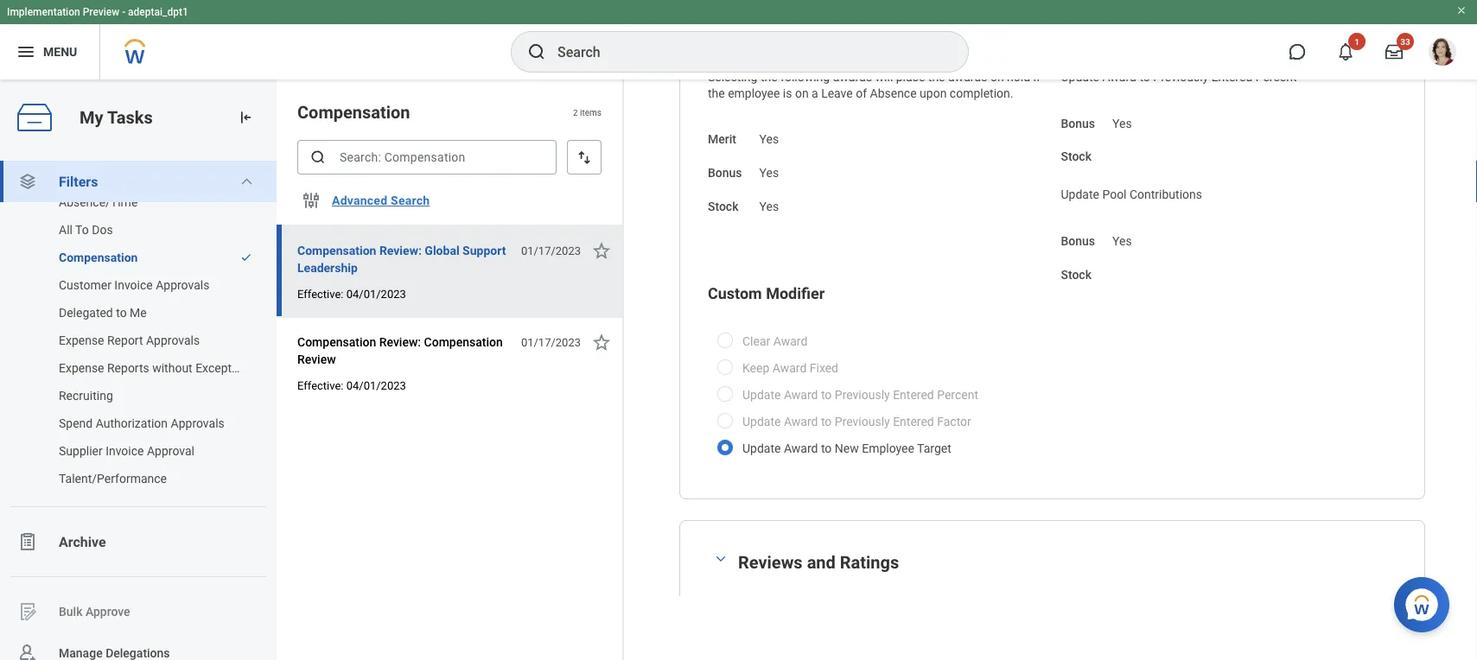 Task type: vqa. For each thing, say whether or not it's contained in the screenshot.
MCNEIL_AND_2023
no



Task type: describe. For each thing, give the bounding box(es) containing it.
to inside button
[[116, 306, 127, 320]]

approvals for customer invoice approvals
[[156, 278, 210, 292]]

reviews and ratings
[[738, 552, 899, 573]]

archive button
[[0, 521, 277, 563]]

2
[[573, 107, 578, 117]]

compensation inside compensation review: global support leadership
[[297, 243, 376, 258]]

-
[[122, 6, 125, 18]]

clear award
[[742, 334, 808, 348]]

award down clear award
[[773, 361, 807, 375]]

custom modifier
[[708, 285, 825, 303]]

upon
[[920, 86, 947, 100]]

of
[[856, 86, 867, 100]]

04/01/2023 for global
[[346, 287, 406, 300]]

compensation inside my tasks "element"
[[59, 250, 138, 264]]

update award to previously entered factor
[[742, 415, 971, 429]]

item list element
[[277, 80, 624, 660]]

approval
[[147, 444, 194, 458]]

clipboard image
[[17, 532, 38, 552]]

update pool contributions
[[1061, 187, 1202, 202]]

exceptions
[[195, 361, 254, 375]]

0 vertical spatial stock
[[1061, 150, 1092, 164]]

menu button
[[0, 24, 100, 80]]

filters
[[59, 173, 98, 190]]

support
[[463, 243, 506, 258]]

rename image
[[17, 602, 38, 622]]

advanced search button
[[325, 183, 437, 218]]

compensation review: compensation review button
[[297, 332, 512, 370]]

adeptai_dpt1
[[128, 6, 188, 18]]

inbox large image
[[1386, 43, 1403, 61]]

user plus image
[[17, 643, 38, 660]]

talent/performance button
[[0, 465, 259, 493]]

2 awards from the left
[[948, 70, 988, 84]]

spend authorization approvals
[[59, 416, 225, 430]]

recruiting button
[[0, 382, 259, 410]]

dos
[[92, 223, 113, 237]]

me
[[130, 306, 147, 320]]

my
[[80, 107, 103, 128]]

approvals for spend authorization approvals
[[171, 416, 225, 430]]

profile logan mcneil image
[[1429, 38, 1456, 69]]

1
[[1355, 36, 1360, 47]]

all to dos button
[[0, 216, 259, 244]]

chevron down image
[[711, 553, 731, 565]]

implementation preview -   adeptai_dpt1
[[7, 6, 188, 18]]

target
[[917, 441, 951, 456]]

compensation review: compensation review
[[297, 335, 503, 366]]

award down keep award fixed
[[784, 388, 818, 402]]

advanced search
[[332, 193, 430, 208]]

search image
[[526, 41, 547, 62]]

tasks
[[107, 107, 153, 128]]

2 vertical spatial bonus element
[[1113, 223, 1132, 249]]

sort image
[[576, 149, 593, 166]]

search image
[[309, 149, 327, 166]]

menu banner
[[0, 0, 1477, 80]]

employee
[[862, 441, 914, 456]]

effective: for compensation review: compensation review
[[297, 379, 344, 392]]

0 horizontal spatial the
[[708, 86, 725, 100]]

leave
[[821, 86, 853, 100]]

keep
[[742, 361, 770, 375]]

delegated
[[59, 306, 113, 320]]

pool
[[1102, 187, 1127, 202]]

bulk approve
[[59, 605, 130, 619]]

custom modifier button
[[708, 285, 825, 303]]

expense reports without exceptions
[[59, 361, 254, 375]]

supplier invoice approval
[[59, 444, 194, 458]]

customer
[[59, 278, 111, 292]]

delegated to me button
[[0, 299, 259, 327]]

33 button
[[1375, 33, 1414, 71]]

factor
[[937, 415, 971, 429]]

modifier
[[766, 285, 825, 303]]

notifications large image
[[1337, 43, 1354, 61]]

search
[[391, 193, 430, 208]]

hold
[[1007, 70, 1030, 84]]

2 vertical spatial bonus
[[1061, 234, 1095, 248]]

merit element
[[759, 122, 779, 148]]

33
[[1400, 36, 1410, 47]]

compensation button
[[0, 244, 232, 271]]

and
[[807, 552, 836, 573]]

1 vertical spatial bonus
[[708, 166, 742, 180]]

2 vertical spatial entered
[[893, 415, 934, 429]]

selecting the following awards will place the awards on hold if the employee is on a leave of absence upon completion.
[[708, 70, 1044, 100]]

yes up stock element
[[759, 166, 779, 180]]

award up keep award fixed
[[773, 334, 808, 348]]

review
[[297, 352, 336, 366]]

spend authorization approvals button
[[0, 410, 259, 437]]

check image
[[240, 252, 252, 264]]

spend
[[59, 416, 93, 430]]

award up update award to new employee target
[[784, 415, 818, 429]]

0 vertical spatial entered
[[1212, 70, 1253, 84]]

0 vertical spatial on
[[990, 70, 1004, 84]]

0 horizontal spatial on
[[795, 86, 809, 100]]

1 awards from the left
[[833, 70, 872, 84]]

if
[[1033, 70, 1041, 84]]

2 horizontal spatial the
[[928, 70, 945, 84]]

01/17/2023 for compensation review: global support leadership
[[521, 244, 581, 257]]

reviews and ratings button
[[738, 552, 899, 573]]

compensation review: global support leadership button
[[297, 240, 512, 278]]

archive
[[59, 534, 106, 550]]

will
[[875, 70, 893, 84]]

contributions
[[1130, 187, 1202, 202]]

menu
[[43, 45, 77, 59]]

expense reports without exceptions button
[[0, 354, 259, 382]]

clear
[[742, 334, 770, 348]]

supplier invoice approval button
[[0, 437, 259, 465]]

filters button
[[0, 161, 277, 202]]

award right if
[[1102, 70, 1137, 84]]

0 vertical spatial bonus
[[1061, 116, 1095, 130]]



Task type: locate. For each thing, give the bounding box(es) containing it.
bonus element up stock element
[[759, 155, 779, 181]]

04/01/2023 down compensation review: compensation review
[[346, 379, 406, 392]]

list
[[0, 91, 277, 660], [0, 188, 277, 493]]

04/01/2023 for compensation
[[346, 379, 406, 392]]

1 horizontal spatial on
[[990, 70, 1004, 84]]

1 expense from the top
[[59, 333, 104, 347]]

0 horizontal spatial awards
[[833, 70, 872, 84]]

expense down "delegated"
[[59, 333, 104, 347]]

yes up pool
[[1113, 116, 1132, 130]]

0 vertical spatial percent
[[1256, 70, 1297, 84]]

effective: 04/01/2023 for compensation review: global support leadership
[[297, 287, 406, 300]]

1 review: from the top
[[379, 243, 422, 258]]

recruiting
[[59, 389, 113, 403]]

01/17/2023
[[521, 244, 581, 257], [521, 336, 581, 349]]

bonus element up pool
[[1113, 106, 1132, 131]]

2 expense from the top
[[59, 361, 104, 375]]

2 effective: from the top
[[297, 379, 344, 392]]

awards
[[833, 70, 872, 84], [948, 70, 988, 84]]

bonus element
[[1113, 106, 1132, 131], [759, 155, 779, 181], [1113, 223, 1132, 249]]

effective: 04/01/2023 down review
[[297, 379, 406, 392]]

1 list from the top
[[0, 91, 277, 660]]

close environment banner image
[[1456, 5, 1467, 16]]

2 04/01/2023 from the top
[[346, 379, 406, 392]]

approvals up the without
[[146, 333, 200, 347]]

approvals up approval
[[171, 416, 225, 430]]

0 vertical spatial effective:
[[297, 287, 344, 300]]

global
[[425, 243, 460, 258]]

invoice up "me" at top
[[114, 278, 153, 292]]

2 review: from the top
[[379, 335, 421, 349]]

absence/time
[[59, 195, 138, 209]]

1 vertical spatial effective:
[[297, 379, 344, 392]]

0 vertical spatial review:
[[379, 243, 422, 258]]

reviews and ratings group
[[708, 549, 1397, 651]]

my tasks element
[[0, 80, 277, 660]]

on left the a
[[795, 86, 809, 100]]

expense report approvals button
[[0, 327, 259, 354]]

2 effective: 04/01/2023 from the top
[[297, 379, 406, 392]]

0 vertical spatial invoice
[[114, 278, 153, 292]]

without
[[152, 361, 192, 375]]

percent inside 'custom modifier' group
[[937, 388, 978, 402]]

0 vertical spatial update award to previously entered percent
[[1061, 70, 1297, 84]]

Search Workday  search field
[[558, 33, 933, 71]]

percent left 1 button
[[1256, 70, 1297, 84]]

effective: 04/01/2023 for compensation review: compensation review
[[297, 379, 406, 392]]

delegated to me
[[59, 306, 147, 320]]

Search: Compensation text field
[[297, 140, 557, 175]]

star image
[[591, 332, 612, 353]]

the down selecting
[[708, 86, 725, 100]]

yes down pool
[[1113, 234, 1132, 248]]

transformation import image
[[237, 109, 254, 126]]

stock
[[1061, 150, 1092, 164], [708, 199, 739, 214], [1061, 267, 1092, 282]]

yes down merit element at the right
[[759, 199, 779, 214]]

effective: down leadership
[[297, 287, 344, 300]]

1 vertical spatial entered
[[893, 388, 934, 402]]

1 04/01/2023 from the top
[[346, 287, 406, 300]]

0 vertical spatial bonus element
[[1113, 106, 1132, 131]]

review: for global
[[379, 243, 422, 258]]

invoice inside button
[[106, 444, 144, 458]]

fixed
[[810, 361, 838, 375]]

notifications element
[[1437, 35, 1451, 48]]

1 horizontal spatial update award to previously entered percent
[[1061, 70, 1297, 84]]

review: left the global
[[379, 243, 422, 258]]

leadership
[[297, 261, 358, 275]]

implementation
[[7, 6, 80, 18]]

supplier
[[59, 444, 103, 458]]

2 01/17/2023 from the top
[[521, 336, 581, 349]]

1 horizontal spatial the
[[761, 70, 778, 84]]

0 vertical spatial effective: 04/01/2023
[[297, 287, 406, 300]]

1 vertical spatial percent
[[937, 388, 978, 402]]

keep award fixed
[[742, 361, 838, 375]]

effective: for compensation review: global support leadership
[[297, 287, 344, 300]]

configure image
[[301, 190, 322, 211]]

employee
[[728, 86, 780, 100]]

entered
[[1212, 70, 1253, 84], [893, 388, 934, 402], [893, 415, 934, 429]]

0 horizontal spatial percent
[[937, 388, 978, 402]]

authorization
[[96, 416, 168, 430]]

invoice for supplier
[[106, 444, 144, 458]]

bulk approve link
[[0, 591, 277, 633]]

to
[[75, 223, 89, 237]]

reviews
[[738, 552, 803, 573]]

bonus element down pool
[[1113, 223, 1132, 249]]

awards up of
[[833, 70, 872, 84]]

2 vertical spatial stock
[[1061, 267, 1092, 282]]

expense for expense reports without exceptions
[[59, 361, 104, 375]]

yes
[[1113, 116, 1132, 130], [759, 132, 779, 147], [759, 166, 779, 180], [759, 199, 779, 214], [1113, 234, 1132, 248]]

1 vertical spatial expense
[[59, 361, 104, 375]]

1 vertical spatial on
[[795, 86, 809, 100]]

1 button
[[1327, 33, 1366, 71]]

reports
[[107, 361, 149, 375]]

invoice for customer
[[114, 278, 153, 292]]

compensation review: global support leadership
[[297, 243, 506, 275]]

approvals for expense report approvals
[[146, 333, 200, 347]]

1 vertical spatial bonus element
[[759, 155, 779, 181]]

1 effective: from the top
[[297, 287, 344, 300]]

report
[[107, 333, 143, 347]]

review: for compensation
[[379, 335, 421, 349]]

ratings
[[840, 552, 899, 573]]

0 vertical spatial expense
[[59, 333, 104, 347]]

absence
[[870, 86, 917, 100]]

effective: down review
[[297, 379, 344, 392]]

expense for expense report approvals
[[59, 333, 104, 347]]

0 vertical spatial approvals
[[156, 278, 210, 292]]

04/01/2023 down compensation review: global support leadership
[[346, 287, 406, 300]]

to
[[1140, 70, 1150, 84], [116, 306, 127, 320], [821, 388, 832, 402], [821, 415, 832, 429], [821, 441, 832, 456]]

approvals inside 'button'
[[156, 278, 210, 292]]

approve
[[86, 605, 130, 619]]

is
[[783, 86, 792, 100]]

1 vertical spatial effective: 04/01/2023
[[297, 379, 406, 392]]

01/17/2023 left star image
[[521, 244, 581, 257]]

0 vertical spatial previously
[[1153, 70, 1209, 84]]

expense report approvals
[[59, 333, 200, 347]]

absence/time button
[[0, 188, 259, 216]]

update award to previously entered percent inside 'custom modifier' group
[[742, 388, 978, 402]]

1 vertical spatial previously
[[835, 388, 890, 402]]

advanced
[[332, 193, 388, 208]]

2 vertical spatial approvals
[[171, 416, 225, 430]]

0 vertical spatial 04/01/2023
[[346, 287, 406, 300]]

invoice inside 'button'
[[114, 278, 153, 292]]

2 items
[[573, 107, 602, 117]]

1 vertical spatial stock
[[708, 199, 739, 214]]

percent up 'factor'
[[937, 388, 978, 402]]

awards up completion.
[[948, 70, 988, 84]]

list containing absence/time
[[0, 188, 277, 493]]

1 effective: 04/01/2023 from the top
[[297, 287, 406, 300]]

custom modifier group
[[708, 284, 1044, 471]]

list containing filters
[[0, 91, 277, 660]]

2 vertical spatial previously
[[835, 415, 890, 429]]

yes right the merit
[[759, 132, 779, 147]]

effective:
[[297, 287, 344, 300], [297, 379, 344, 392]]

stock element
[[759, 189, 779, 215]]

approvals
[[156, 278, 210, 292], [146, 333, 200, 347], [171, 416, 225, 430]]

star image
[[591, 240, 612, 261]]

1 vertical spatial update award to previously entered percent
[[742, 388, 978, 402]]

all to dos
[[59, 223, 113, 237]]

on left hold
[[990, 70, 1004, 84]]

talent/performance
[[59, 472, 167, 486]]

new
[[835, 441, 859, 456]]

all
[[59, 223, 73, 237]]

1 vertical spatial invoice
[[106, 444, 144, 458]]

following
[[781, 70, 830, 84]]

0 vertical spatial 01/17/2023
[[521, 244, 581, 257]]

update award to new employee target
[[742, 441, 951, 456]]

customer invoice approvals
[[59, 278, 210, 292]]

completion.
[[950, 86, 1013, 100]]

approvals up delegated to me button
[[156, 278, 210, 292]]

customer invoice approvals button
[[0, 271, 259, 299]]

invoice
[[114, 278, 153, 292], [106, 444, 144, 458]]

1 horizontal spatial awards
[[948, 70, 988, 84]]

invoice down 'spend authorization approvals' button
[[106, 444, 144, 458]]

1 vertical spatial 01/17/2023
[[521, 336, 581, 349]]

review: down compensation review: global support leadership 'button'
[[379, 335, 421, 349]]

effective: 04/01/2023 down leadership
[[297, 287, 406, 300]]

0 horizontal spatial update award to previously entered percent
[[742, 388, 978, 402]]

a
[[812, 86, 818, 100]]

perspective image
[[17, 171, 38, 192]]

01/17/2023 for compensation review: compensation review
[[521, 336, 581, 349]]

the up employee
[[761, 70, 778, 84]]

1 vertical spatial approvals
[[146, 333, 200, 347]]

review: inside compensation review: compensation review
[[379, 335, 421, 349]]

expense up recruiting
[[59, 361, 104, 375]]

1 horizontal spatial percent
[[1256, 70, 1297, 84]]

bulk
[[59, 605, 83, 619]]

justify image
[[16, 41, 36, 62]]

preview
[[83, 6, 119, 18]]

percent
[[1256, 70, 1297, 84], [937, 388, 978, 402]]

update award to previously entered percent
[[1061, 70, 1297, 84], [742, 388, 978, 402]]

review: inside compensation review: global support leadership
[[379, 243, 422, 258]]

01/17/2023 left star icon
[[521, 336, 581, 349]]

items
[[580, 107, 602, 117]]

the up upon
[[928, 70, 945, 84]]

2 list from the top
[[0, 188, 277, 493]]

1 01/17/2023 from the top
[[521, 244, 581, 257]]

my tasks
[[80, 107, 153, 128]]

place
[[896, 70, 925, 84]]

1 vertical spatial review:
[[379, 335, 421, 349]]

1 vertical spatial 04/01/2023
[[346, 379, 406, 392]]

selecting
[[708, 70, 758, 84]]

04/01/2023
[[346, 287, 406, 300], [346, 379, 406, 392]]

chevron down image
[[240, 175, 254, 188]]

merit
[[708, 132, 736, 147]]

award left new
[[784, 441, 818, 456]]



